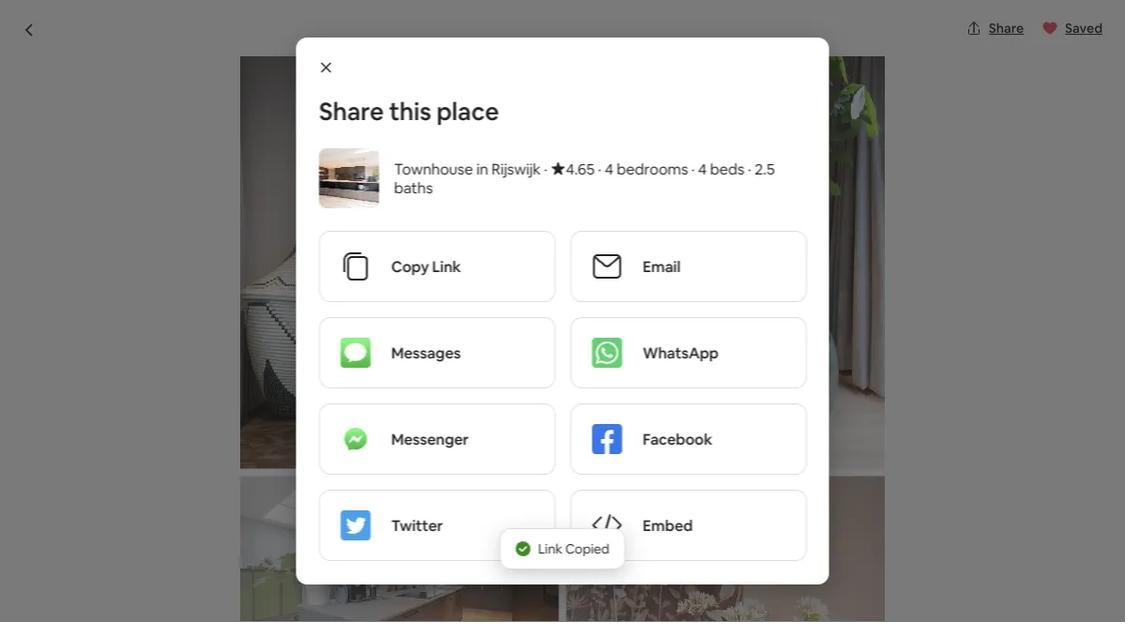 Task type: locate. For each thing, give the bounding box(es) containing it.
share this place
[[319, 96, 499, 127]]

share inside button
[[990, 20, 1025, 37]]

rijswijk inside townhouse in rijswijk · ★4.65 · 4 bedrooms · 4 beds · 2.5 baths
[[491, 159, 541, 178]]

1 vertical spatial rijswijk
[[491, 159, 541, 178]]

0 horizontal spatial beds
[[249, 553, 283, 573]]

2.5
[[755, 159, 775, 178], [294, 553, 314, 573]]

embed
[[643, 516, 693, 535]]

hosted
[[250, 521, 318, 547]]

in right house
[[487, 96, 507, 127]]

place
[[436, 96, 499, 127]]

dialog
[[0, 0, 1126, 623]]

baths down 'entire townhouse hosted by hosted by wendy'
[[317, 553, 356, 573]]

email link
[[571, 232, 806, 301]]

2.5 inside townhouse in rijswijk · ★4.65 · 4 bedrooms · 4 beds · 2.5 baths
[[755, 159, 775, 178]]

1 vertical spatial baths
[[317, 553, 356, 573]]

beds
[[710, 159, 745, 178], [249, 553, 283, 573]]

by left wendy,
[[165, 96, 193, 127]]

0 horizontal spatial by
[[165, 96, 193, 127]]

share for share
[[990, 20, 1025, 37]]

your
[[479, 29, 507, 46]]

in right townhouse
[[476, 159, 488, 178]]

by up · 2.5 baths
[[323, 521, 347, 547]]

share
[[990, 20, 1025, 37], [319, 96, 384, 127]]

4 right bedrooms in the top right of the page
[[698, 159, 707, 178]]

share for share this place
[[319, 96, 384, 127]]

1 vertical spatial 2.5
[[294, 553, 314, 573]]

rijswijk, zuid-holland, netherlands button
[[212, 133, 425, 156]]

hosted by wendy, renovated house in rijswijk image 1 image
[[75, 178, 563, 492]]

saved button
[[1036, 12, 1111, 44]]

listing image 5 image
[[240, 45, 559, 469], [240, 45, 559, 469]]

listing image 9 image
[[567, 477, 886, 623], [567, 477, 886, 623]]

0 vertical spatial rijswijk
[[512, 96, 596, 127]]

embed button
[[571, 491, 806, 561]]

rijswijk left ★4.65
[[491, 159, 541, 178]]

1 horizontal spatial baths
[[394, 178, 433, 197]]

link copied
[[539, 541, 610, 558]]

profile element
[[726, 0, 1051, 75]]

0 vertical spatial in
[[487, 96, 507, 127]]

1 vertical spatial hosted
[[351, 521, 422, 547]]

copy link
[[391, 257, 461, 276]]

1 horizontal spatial share
[[990, 20, 1025, 37]]

this
[[389, 96, 431, 127]]

link right copy
[[432, 257, 461, 276]]

rijswijk inside hosted by wendy, renovated house in rijswijk rijswijk, zuid-holland, netherlands
[[512, 96, 596, 127]]

4 beds
[[237, 553, 283, 573]]

·
[[544, 159, 547, 178], [598, 159, 601, 178], [691, 159, 695, 178], [748, 159, 751, 178], [287, 553, 290, 573]]

share up holland,
[[319, 96, 384, 127]]

0 vertical spatial hosted
[[75, 96, 159, 127]]

1 horizontal spatial 4
[[605, 159, 613, 178]]

0 vertical spatial share
[[990, 20, 1025, 37]]

1 horizontal spatial beds
[[710, 159, 745, 178]]

4 right ★4.65
[[605, 159, 613, 178]]

start your search button
[[422, 15, 704, 60]]

facebook link
[[571, 405, 806, 474]]

search
[[510, 29, 551, 46]]

link right success image on the bottom of the page
[[539, 541, 563, 558]]

bedrooms
[[617, 159, 688, 178]]

twitter
[[391, 516, 443, 535]]

whatsapp link
[[571, 318, 806, 388]]

0 vertical spatial baths
[[394, 178, 433, 197]]

0 vertical spatial link
[[432, 257, 461, 276]]

entire townhouse hosted by hosted by wendy
[[75, 521, 523, 547]]

by inside hosted by wendy, renovated house in rijswijk rijswijk, zuid-holland, netherlands
[[165, 96, 193, 127]]

messenger
[[391, 430, 469, 449]]

0 horizontal spatial 4
[[237, 553, 246, 573]]

1 horizontal spatial link
[[539, 541, 563, 558]]

share dialog
[[296, 38, 830, 585]]

1 vertical spatial by
[[323, 521, 347, 547]]

0 horizontal spatial hosted
[[75, 96, 159, 127]]

baths
[[394, 178, 433, 197], [317, 553, 356, 573]]

rijswijk up ★4.65
[[512, 96, 596, 127]]

0 vertical spatial beds
[[710, 159, 745, 178]]

1 vertical spatial beds
[[249, 553, 283, 573]]

Start your search search field
[[422, 15, 704, 60]]

in inside townhouse in rijswijk · ★4.65 · 4 bedrooms · 4 beds · 2.5 baths
[[476, 159, 488, 178]]

share left saved button
[[990, 20, 1025, 37]]

learn more about the host, hosted by wendy. image
[[592, 522, 644, 575], [592, 522, 644, 575]]

1 vertical spatial in
[[476, 159, 488, 178]]

link
[[432, 257, 461, 276], [539, 541, 563, 558]]

0 horizontal spatial share
[[319, 96, 384, 127]]

listing image 6 image
[[567, 45, 886, 469], [567, 45, 886, 469]]

0 vertical spatial by
[[165, 96, 193, 127]]

1 vertical spatial link
[[539, 541, 563, 558]]

hosted by wendy, renovated house in rijswijk image 5 image
[[814, 343, 1051, 492]]

hosted
[[75, 96, 159, 127], [351, 521, 422, 547]]

0 vertical spatial 2.5
[[755, 159, 775, 178]]

start your search
[[446, 29, 551, 46]]

rijswijk
[[512, 96, 596, 127], [491, 159, 541, 178]]

1 horizontal spatial 2.5
[[755, 159, 775, 178]]

beds down hosted
[[249, 553, 283, 573]]

0 horizontal spatial link
[[432, 257, 461, 276]]

$317
[[749, 545, 793, 572]]

beds right bedrooms in the top right of the page
[[710, 159, 745, 178]]

copy link button
[[320, 232, 555, 301]]

hosted by wendy, renovated house in rijswijk image 2 image
[[570, 178, 807, 335]]

holland,
[[296, 136, 346, 153]]

rijswijk,
[[212, 136, 261, 153]]

twitter link
[[320, 491, 555, 561]]

baths down netherlands
[[394, 178, 433, 197]]

4 down 'townhouse'
[[237, 553, 246, 573]]

4
[[605, 159, 613, 178], [698, 159, 707, 178], [237, 553, 246, 573]]

link copied group
[[500, 529, 626, 570]]

share button
[[960, 12, 1032, 44]]

in
[[487, 96, 507, 127], [476, 159, 488, 178]]

by
[[165, 96, 193, 127], [323, 521, 347, 547]]

★4.65
[[551, 159, 595, 178]]

link inside group
[[539, 541, 563, 558]]

facebook
[[643, 430, 712, 449]]

1 vertical spatial share
[[319, 96, 384, 127]]

copied
[[566, 541, 610, 558]]

saved
[[1066, 20, 1103, 37]]

by wendy
[[427, 521, 523, 547]]

listing image 7 image
[[240, 477, 559, 623], [240, 477, 559, 623]]



Task type: vqa. For each thing, say whether or not it's contained in the screenshot.
the bottom by
yes



Task type: describe. For each thing, give the bounding box(es) containing it.
netherlands
[[349, 136, 425, 153]]

hosted inside hosted by wendy, renovated house in rijswijk rijswijk, zuid-holland, netherlands
[[75, 96, 159, 127]]

wendy,
[[198, 96, 284, 127]]

hosted by wendy, renovated house in rijswijk rijswijk, zuid-holland, netherlands
[[75, 96, 596, 153]]

in inside hosted by wendy, renovated house in rijswijk rijswijk, zuid-holland, netherlands
[[487, 96, 507, 127]]

messenger link
[[320, 405, 555, 474]]

baths inside townhouse in rijswijk · ★4.65 · 4 bedrooms · 4 beds · 2.5 baths
[[394, 178, 433, 197]]

dialog containing share
[[0, 0, 1126, 623]]

messages
[[391, 343, 461, 362]]

hosted by wendy, renovated house in rijswijk image 4 image
[[814, 178, 1051, 335]]

0 horizontal spatial baths
[[317, 553, 356, 573]]

house
[[412, 96, 482, 127]]

townhouse in rijswijk · ★4.65 · 4 bedrooms · 4 beds · 2.5 baths
[[394, 159, 775, 197]]

entire
[[75, 521, 132, 547]]

success image
[[516, 542, 531, 557]]

2 horizontal spatial 4
[[698, 159, 707, 178]]

1 horizontal spatial by
[[323, 521, 347, 547]]

renovated
[[289, 96, 407, 127]]

link inside button
[[432, 257, 461, 276]]

$317 night
[[749, 545, 833, 572]]

zuid-
[[263, 136, 296, 153]]

email
[[643, 257, 681, 276]]

copy
[[391, 257, 429, 276]]

townhouse
[[136, 521, 245, 547]]

0 horizontal spatial 2.5
[[294, 553, 314, 573]]

messages link
[[320, 318, 555, 388]]

beds inside townhouse in rijswijk · ★4.65 · 4 bedrooms · 4 beds · 2.5 baths
[[710, 159, 745, 178]]

hosted by wendy, renovated house in rijswijk image 3 image
[[570, 343, 807, 492]]

· 2.5 baths
[[283, 553, 356, 573]]

whatsapp
[[643, 343, 719, 362]]

1 horizontal spatial hosted
[[351, 521, 422, 547]]

night
[[798, 551, 833, 570]]

townhouse
[[394, 159, 473, 178]]

start
[[446, 29, 477, 46]]



